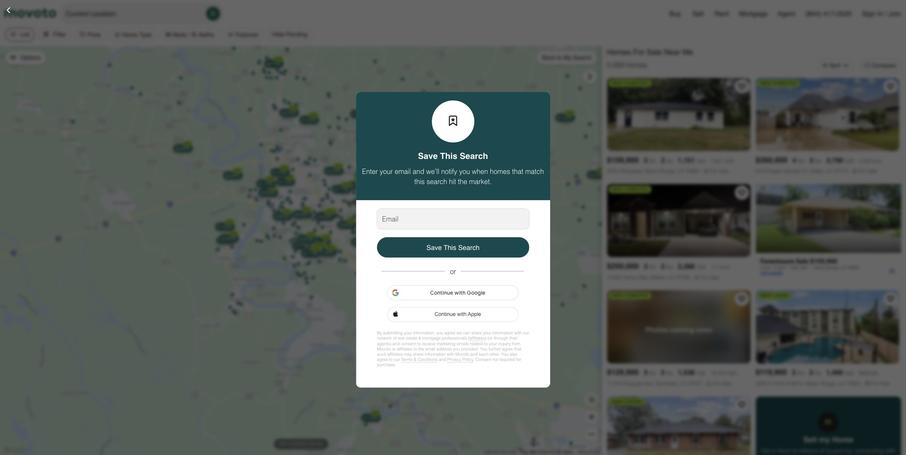 Task type: locate. For each thing, give the bounding box(es) containing it.
affiliates left may
[[387, 352, 403, 357]]

home up by
[[832, 436, 854, 445]]

acre for $350,000
[[871, 158, 882, 164]]

2 up walker, on the bottom right of page
[[661, 263, 665, 271]]

connecting
[[854, 448, 884, 455]]

1 vertical spatial home
[[832, 436, 854, 445]]

for for $350,000
[[859, 169, 866, 174]]

$450k link
[[315, 213, 334, 221]]

share up terms & conditions link
[[413, 352, 424, 357]]

you inside ) (or through their agents) and consent to receive marketing emails related to your inquiry from movoto or affiliates to the email address you provided. you further agree that such affiliates may share information with movoto and each other. you also agree to our
[[453, 347, 460, 352]]

0.29
[[860, 158, 870, 164]]

sell button
[[687, 3, 710, 24]]

1 horizontal spatial our
[[523, 331, 529, 336]]

1 horizontal spatial $135k
[[431, 286, 446, 292]]

this
[[440, 152, 458, 161], [444, 244, 456, 252]]

(844) 417-0525 link
[[801, 3, 857, 24]]

rouge, left 70805
[[660, 169, 676, 174]]

1 vertical spatial baton
[[806, 382, 820, 387]]

2 3 bd from the top
[[644, 263, 656, 271]]

for sale for $119,900
[[870, 382, 890, 387]]

ba up 2045 n third st #414, baton rouge, la 70802
[[815, 371, 821, 377]]

sell up millions
[[804, 436, 817, 445]]

1 3 bd from the top
[[644, 156, 656, 164]]

to down the )
[[484, 342, 488, 347]]

1 horizontal spatial you
[[501, 352, 508, 357]]

0 horizontal spatial $235k
[[326, 168, 341, 175]]

1 vertical spatial 3
[[644, 263, 648, 271]]

favorite property image
[[738, 83, 746, 91], [738, 296, 746, 304], [738, 402, 746, 410]]

3 bd up ave,
[[644, 369, 656, 377]]

0 vertical spatial 3
[[644, 156, 648, 164]]

mortgage
[[423, 336, 441, 342]]

favorite property image
[[887, 83, 895, 91], [738, 190, 746, 197], [887, 296, 895, 304]]

options
[[20, 54, 41, 61]]

sqft up 70802
[[845, 371, 854, 377]]

0 horizontal spatial $135k
[[319, 212, 335, 219]]

1 vertical spatial homes
[[626, 61, 647, 69]]

0 vertical spatial favorite property image
[[738, 83, 746, 91]]

save this search button
[[377, 238, 529, 258]]

1 horizontal spatial acre
[[871, 158, 882, 164]]

$215k for $215k
[[266, 61, 281, 67]]

of left "use"
[[589, 451, 593, 455]]

bed image
[[166, 30, 171, 39]]

list button
[[5, 28, 35, 42]]

ba for $129,900
[[667, 371, 673, 377]]

2 horizontal spatial agree
[[502, 347, 513, 352]]

$205k link
[[431, 169, 451, 177]]

1 horizontal spatial baton
[[806, 382, 820, 387]]

0 horizontal spatial or
[[392, 347, 396, 352]]

0 horizontal spatial baton
[[645, 169, 659, 174]]

&
[[419, 336, 421, 342], [414, 357, 417, 363]]

you right notify
[[459, 168, 470, 176]]

0 horizontal spatial information
[[425, 352, 446, 357]]

0 horizontal spatial you
[[480, 347, 488, 352]]

privacy policy link
[[447, 357, 473, 363]]

agree up professionals
[[445, 331, 455, 336]]

$225k
[[281, 110, 297, 117]]

sale down the 0.29 acre
[[868, 169, 878, 174]]

1,151
[[678, 156, 695, 164]]

1 vertical spatial favorite property image
[[738, 296, 746, 304]]

for sale down 0.29
[[858, 169, 878, 174]]

property single family image
[[114, 30, 120, 39]]

insight image
[[228, 30, 234, 39]]

with right connecting at the bottom right of page
[[885, 448, 896, 455]]

bd up "13166 hanks way, walker, la 70785"
[[650, 265, 656, 270]]

1 vertical spatial or
[[392, 347, 396, 352]]

$235k up $175k link
[[326, 168, 341, 175]]

2 vertical spatial favorite property image
[[738, 402, 746, 410]]

0 vertical spatial our
[[523, 331, 529, 336]]

keyboard shortcuts button
[[484, 451, 517, 456]]

0 horizontal spatial share
[[413, 352, 424, 357]]

and
[[413, 168, 424, 176], [393, 342, 400, 347], [471, 352, 478, 357], [439, 357, 446, 363]]

1 vertical spatial residential - single family image
[[694, 276, 699, 281]]

$215k link down hide at the left
[[264, 60, 284, 68]]

13166 hanks way, walker, la 70785 image
[[607, 184, 751, 258]]

your inside ) (or through their agents) and consent to receive marketing emails related to your inquiry from movoto or affiliates to the email address you provided. you further agree that such affiliates may share information with movoto and each other. you also agree to our
[[489, 342, 497, 347]]

$180k link
[[299, 116, 319, 124]]

sqft inside the 1,151 sqft
[[697, 158, 706, 164]]

for down 0.29
[[859, 169, 866, 174]]

0 vertical spatial $174k
[[294, 243, 309, 249]]

3 up ave,
[[644, 369, 648, 377]]

you up each at the right bottom of the page
[[480, 347, 488, 352]]

1 vertical spatial /
[[188, 31, 190, 38]]

terms left "use"
[[578, 451, 588, 455]]

condominium image
[[865, 382, 870, 387]]

other.
[[490, 352, 500, 357]]

1118 s augusta ave, gonzales, la 70737 image
[[607, 291, 751, 364]]

2 vertical spatial residential - single family image
[[706, 382, 712, 387]]

2 ba up 2045 n third st #414, baton rouge, la 70802
[[809, 369, 821, 377]]

email
[[395, 168, 411, 176], [425, 347, 435, 352]]

$110k link
[[499, 162, 518, 170]]

1 horizontal spatial or
[[450, 268, 456, 276]]

3 for $159,900
[[644, 156, 648, 164]]

rouge, down 1,400
[[821, 382, 837, 387]]

sqft up residential - single family icon
[[697, 158, 706, 164]]

0 vertical spatial the
[[458, 178, 467, 186]]

1 vertical spatial sell
[[804, 436, 817, 445]]

sell right buy button
[[693, 10, 704, 17]]

3
[[644, 156, 648, 164], [644, 263, 648, 271], [644, 369, 648, 377]]

your right "enter"
[[380, 168, 393, 176]]

1 vertical spatial rouge,
[[821, 382, 837, 387]]

$215k link
[[264, 60, 284, 68], [355, 171, 375, 180]]

each
[[479, 352, 488, 357]]

s
[[620, 382, 623, 387]]

3 bd up "13166 hanks way, walker, la 70785"
[[644, 263, 656, 271]]

for for $119,900
[[872, 382, 879, 387]]

$235k link up $175k link
[[324, 167, 343, 176]]

by submitting your information, you agree we can share your information with our network of real estate & mortgage professionals (
[[377, 331, 529, 342]]

and up this
[[413, 168, 424, 176]]

0 vertical spatial agree
[[445, 331, 455, 336]]

- for $129,900
[[702, 382, 706, 387]]

sale left near
[[647, 48, 662, 57]]

3 bd up 3754 alliquippa, baton rouge, la 70805
[[644, 156, 656, 164]]

1 horizontal spatial agree
[[445, 331, 455, 336]]

with inside sell my home get in front of millions of buyers by connecting with
[[885, 448, 896, 455]]

and inside enter your email and we'll notify you when homes that match this search hit the market.
[[413, 168, 424, 176]]

1 horizontal spatial $235k link
[[587, 171, 606, 179]]

0 vertical spatial favorite property image
[[887, 83, 895, 91]]

- for $159,900
[[699, 169, 704, 174]]

1 vertical spatial 3 bd
[[644, 263, 656, 271]]

or
[[450, 268, 456, 276], [392, 347, 396, 352]]

$215k for $215k $116k
[[357, 172, 373, 179]]

1 horizontal spatial $159k link
[[426, 104, 446, 112]]

1 vertical spatial $174k
[[303, 251, 318, 257]]

you down emails
[[453, 347, 460, 352]]

1 horizontal spatial email
[[425, 347, 435, 352]]

you inside by submitting your information, you agree we can share your information with our network of real estate & mortgage professionals (
[[437, 331, 443, 336]]

sell inside sell my home get in front of millions of buyers by connecting with
[[804, 436, 817, 445]]

1 horizontal spatial share
[[471, 331, 482, 336]]

for sale down 1.7
[[699, 275, 719, 281]]

1 horizontal spatial $215k
[[357, 172, 373, 179]]

information inside by submitting your information, you agree we can share your information with our network of real estate & mortgage professionals (
[[492, 331, 513, 336]]

$235k inside $235k $280k
[[326, 168, 341, 175]]

None email field
[[377, 209, 529, 229]]

for for $250,000
[[701, 275, 708, 281]]

70802
[[846, 382, 861, 387]]

acre right 0.29
[[871, 158, 882, 164]]

for for $159,900
[[710, 169, 718, 174]]

1 horizontal spatial the
[[458, 178, 467, 186]]

home right property single family image
[[122, 31, 138, 38]]

our
[[523, 331, 529, 336], [394, 357, 400, 363]]

terms
[[401, 357, 413, 363], [578, 451, 588, 455]]

clicker image
[[588, 397, 596, 405]]

baton right alliquippa,
[[645, 169, 659, 174]]

2 vertical spatial 3 bd
[[644, 369, 656, 377]]

you up required
[[501, 352, 508, 357]]

3 bd for $129,900
[[644, 369, 656, 377]]

& inside by submitting your information, you agree we can share your information with our network of real estate & mortgage professionals (
[[419, 336, 421, 342]]

0 vertical spatial residential - single family image
[[852, 169, 858, 174]]

apple image
[[392, 310, 399, 320]]

favorite property image for $159,900
[[738, 83, 746, 91]]

homes down "homes for sale near me"
[[626, 61, 647, 69]]

features
[[234, 31, 259, 38]]

with up privacy at bottom
[[447, 352, 454, 357]]

sell inside button
[[693, 10, 704, 17]]

information up through
[[492, 331, 513, 336]]

1 horizontal spatial information
[[492, 331, 513, 336]]

0 horizontal spatial email
[[395, 168, 411, 176]]

bd for $250,000
[[650, 265, 656, 270]]

0 vertical spatial sell
[[693, 10, 704, 17]]

$185k
[[217, 224, 233, 231]]

use
[[593, 451, 600, 455]]

1 vertical spatial acre
[[719, 265, 730, 270]]

2 3 from the top
[[644, 263, 648, 271]]

0 vertical spatial $215k link
[[264, 60, 284, 68]]

with inside by submitting your information, you agree we can share your information with our network of real estate & mortgage professionals (
[[514, 331, 522, 336]]

with up their
[[514, 331, 522, 336]]

their
[[510, 336, 518, 342]]

& left conditions
[[414, 357, 417, 363]]

3 favorite property image from the top
[[738, 402, 746, 410]]

$235k link left 3754
[[587, 171, 606, 179]]

sqft inside 2,790 sqft
[[846, 158, 855, 164]]

sort down image
[[822, 63, 828, 68]]

1 vertical spatial save
[[427, 244, 442, 252]]

sale
[[647, 48, 662, 57], [719, 169, 729, 174], [868, 169, 878, 174], [710, 275, 719, 281], [722, 382, 732, 387], [880, 382, 890, 387]]

that inside enter your email and we'll notify you when homes that match this search hit the market.
[[512, 168, 523, 176]]

terms for terms of use
[[578, 451, 588, 455]]

1 vertical spatial information
[[425, 352, 446, 357]]

way,
[[638, 275, 649, 281]]

sqft inside 2,288 sqft
[[697, 265, 706, 270]]

2 ba for $250,000
[[661, 263, 673, 271]]

ave,
[[645, 382, 655, 387]]

- for $119,900
[[861, 382, 865, 387]]

list
[[20, 31, 29, 38]]

$280k link
[[223, 172, 242, 180]]

you up mortgage
[[437, 331, 443, 336]]

ba
[[667, 158, 673, 164], [816, 158, 822, 164], [667, 265, 673, 270], [667, 371, 673, 377], [815, 371, 821, 377]]

3 for $129,900
[[644, 369, 648, 377]]

2045 n third st #414, baton rouge, la 70802 image
[[756, 291, 900, 364]]

-
[[699, 169, 704, 174], [848, 169, 852, 174], [690, 275, 694, 281], [702, 382, 706, 387], [861, 382, 865, 387]]

ba left 2,288
[[667, 265, 673, 270]]

search
[[573, 54, 592, 61], [460, 152, 488, 161], [458, 244, 480, 252]]

sqft left 1.7
[[697, 265, 706, 270]]

5059
[[294, 442, 306, 448]]

(844) 417-0525
[[806, 10, 852, 17]]

hide pending button
[[267, 28, 313, 42]]

1 vertical spatial you
[[437, 331, 443, 336]]

0 vertical spatial $135k
[[319, 212, 335, 219]]

sqft for $159,900
[[697, 158, 706, 164]]

sign in / join
[[862, 10, 901, 17]]

0 horizontal spatial $215k link
[[264, 60, 284, 68]]

save this search inside button
[[427, 244, 480, 252]]

terms of use link
[[578, 451, 600, 455]]

1 vertical spatial &
[[414, 357, 417, 363]]

$939k
[[294, 212, 309, 218]]

real
[[398, 336, 405, 342]]

$174k
[[294, 243, 309, 249], [303, 251, 318, 257]]

$235k left 3754
[[589, 172, 604, 178]]

$175k
[[334, 186, 349, 193]]

agree inside by submitting your information, you agree we can share your information with our network of real estate & mortgage professionals (
[[445, 331, 455, 336]]

0 horizontal spatial $159k link
[[270, 169, 290, 177]]

1 vertical spatial $135k
[[431, 286, 446, 292]]

/ right in
[[885, 10, 887, 17]]

the down receive
[[418, 347, 424, 352]]

terms for terms & conditions and privacy policy
[[401, 357, 413, 363]]

acre right 1.7
[[719, 265, 730, 270]]

bd inside 4 bd
[[798, 158, 805, 164]]

baton right #414,
[[806, 382, 820, 387]]

homes up 5,059
[[607, 48, 631, 57]]

1 horizontal spatial $159k
[[429, 105, 444, 111]]

1 horizontal spatial &
[[419, 336, 421, 342]]

0 horizontal spatial agree
[[377, 357, 388, 363]]

st
[[786, 382, 791, 387]]

1 favorite property image from the top
[[738, 83, 746, 91]]

for down 10,454
[[713, 382, 720, 387]]

2 ba
[[661, 156, 673, 164], [810, 156, 822, 164], [661, 263, 673, 271], [661, 369, 673, 377], [809, 369, 821, 377]]

2 horizontal spatial residential - single family image
[[852, 169, 858, 174]]

6415 sugar harvest ct, addis, la 70710
[[756, 169, 848, 174]]

address
[[437, 347, 452, 352]]

for for $129,900
[[713, 382, 720, 387]]

$245k link
[[378, 300, 404, 308]]

2 ba up 3754 alliquippa, baton rouge, la 70805
[[661, 156, 673, 164]]

1 vertical spatial $159k
[[272, 170, 288, 176]]

residential - single family image for $129,900
[[706, 382, 712, 387]]

ba for $350,000
[[816, 158, 822, 164]]

2 for $129,900
[[661, 369, 665, 377]]

bd up 3754 alliquippa, baton rouge, la 70805
[[650, 158, 656, 164]]

advertisement region
[[756, 184, 901, 278]]

$86/sqft
[[859, 371, 878, 377]]

0 vertical spatial $159k link
[[426, 104, 446, 112]]

1.7 acre
[[711, 265, 730, 270]]

that down from
[[514, 347, 521, 352]]

$120k
[[437, 131, 452, 137]]

$114k link
[[350, 110, 369, 118]]

1 horizontal spatial home
[[832, 436, 854, 445]]

bd for $159,900
[[650, 158, 656, 164]]

google,
[[550, 451, 563, 455]]

$159k link up $116k link
[[270, 169, 290, 177]]

1 horizontal spatial sell
[[804, 436, 817, 445]]

3 up the 'way,'
[[644, 263, 648, 271]]

plus image
[[588, 414, 596, 422]]

to left my on the top of the page
[[557, 54, 562, 61]]

1 horizontal spatial terms
[[578, 451, 588, 455]]

sqft up 70737
[[697, 371, 706, 377]]

2 favorite property image from the top
[[738, 296, 746, 304]]

ba up addis,
[[816, 158, 822, 164]]

sqft for $250,000
[[697, 265, 706, 270]]

0 horizontal spatial rouge,
[[660, 169, 676, 174]]

sale for $250,000
[[710, 275, 719, 281]]

sale down 1.7
[[710, 275, 719, 281]]

la
[[678, 169, 684, 174], [826, 169, 832, 174], [668, 275, 674, 281], [680, 382, 686, 387], [839, 382, 845, 387]]

$215k link up $224k link
[[355, 171, 375, 180]]

2 up addis,
[[810, 156, 814, 164]]

this inside the save this search button
[[444, 244, 456, 252]]

of down submitting
[[393, 336, 397, 342]]

homes
[[490, 168, 510, 176]]

agree down inquiry
[[502, 347, 513, 352]]

City, ZIP, School, Address, Neighborhood text field
[[61, 3, 223, 24]]

0 horizontal spatial &
[[414, 357, 417, 363]]

- down 1,538 sqft
[[702, 382, 706, 387]]

0 vertical spatial information
[[492, 331, 513, 336]]

0 vertical spatial that
[[512, 168, 523, 176]]

affiliates up may
[[397, 347, 412, 352]]

2045
[[756, 382, 767, 387]]

1 vertical spatial favorite property image
[[738, 190, 746, 197]]

home inside home type button
[[122, 31, 138, 38]]

sqft inside 1,400 sqft
[[845, 371, 854, 377]]

0 vertical spatial email
[[395, 168, 411, 176]]

circle image
[[864, 63, 870, 68]]

1 vertical spatial that
[[514, 347, 521, 352]]

3 3 bd from the top
[[644, 369, 656, 377]]

0 vertical spatial $215k
[[266, 61, 281, 67]]

2 ba up addis,
[[810, 156, 822, 164]]

$174k link
[[292, 242, 311, 250], [301, 250, 320, 258]]

0 vertical spatial rouge,
[[660, 169, 676, 174]]

2 ba for $159,900
[[661, 156, 673, 164]]

2 vertical spatial agree
[[377, 357, 388, 363]]

1 3 from the top
[[644, 156, 648, 164]]

- down 2,790 sqft
[[848, 169, 852, 174]]

$230k link
[[317, 249, 336, 257]]

that
[[512, 168, 523, 176], [514, 347, 521, 352]]

2 up 3754 alliquippa, baton rouge, la 70805
[[661, 156, 665, 164]]

1 horizontal spatial residential - single family image
[[706, 382, 712, 387]]

0 vertical spatial homes
[[607, 48, 631, 57]]

$235k for $235k
[[589, 172, 604, 178]]

0 horizontal spatial our
[[394, 357, 400, 363]]

bd
[[650, 158, 656, 164], [798, 158, 805, 164], [650, 265, 656, 270], [650, 371, 656, 377], [798, 371, 804, 377]]

residential - single family image
[[852, 169, 858, 174], [694, 276, 699, 281], [706, 382, 712, 387]]

your up the )
[[483, 331, 491, 336]]

0 vertical spatial share
[[471, 331, 482, 336]]

that left match
[[512, 168, 523, 176]]

may
[[404, 352, 412, 357]]

- down 2,288 sqft at the bottom right of the page
[[690, 275, 694, 281]]

$542k link
[[350, 238, 370, 246]]

$215k inside $215k $116k
[[357, 172, 373, 179]]

$350k link
[[219, 235, 239, 243]]

back
[[542, 54, 555, 61]]

sell for sell my home get in front of millions of buyers by connecting with
[[804, 436, 817, 445]]

2 up gonzales,
[[661, 369, 665, 377]]

- down $86/sqft
[[861, 382, 865, 387]]

$330k link
[[173, 144, 192, 153]]

0 horizontal spatial the
[[418, 347, 424, 352]]

0 vertical spatial &
[[419, 336, 421, 342]]

bd for $129,900
[[650, 371, 656, 377]]

back to my search button
[[537, 51, 597, 65]]

the inside ) (or through their agents) and consent to receive marketing emails related to your inquiry from movoto or affiliates to the email address you provided. you further agree that such affiliates may share information with movoto and each other. you also agree to our
[[418, 347, 424, 352]]

bd for $119,900
[[798, 371, 804, 377]]

$542k
[[352, 239, 368, 246]]

2 up 2045 n third st #414, baton rouge, la 70802
[[809, 369, 813, 377]]

$265k
[[339, 222, 354, 229]]

2 for $250,000
[[661, 263, 665, 271]]

2 ba up gonzales,
[[661, 369, 673, 377]]

homes
[[607, 48, 631, 57], [626, 61, 647, 69], [307, 442, 323, 448]]

0 horizontal spatial residential - single family image
[[694, 276, 699, 281]]

0 horizontal spatial home
[[122, 31, 138, 38]]

3 up 3754 alliquippa, baton rouge, la 70805
[[644, 156, 648, 164]]

1 horizontal spatial $215k link
[[355, 171, 375, 180]]

sqft right the '7,841'
[[725, 158, 734, 164]]

agree down such
[[377, 357, 388, 363]]

$175k $399k
[[260, 186, 349, 197]]

home inside sell my home get in front of millions of buyers by connecting with
[[832, 436, 854, 445]]

sqft for $350,000
[[846, 158, 855, 164]]

10,454
[[711, 371, 726, 377]]

(844)
[[806, 10, 822, 17]]

1 vertical spatial $159k link
[[270, 169, 290, 177]]

for sale for $250,000
[[699, 275, 719, 281]]

required
[[499, 357, 515, 363]]

0 vertical spatial 3 bd
[[644, 156, 656, 164]]

0 horizontal spatial $159k
[[272, 170, 288, 176]]

bd inside 2 bd
[[798, 371, 804, 377]]

homes right 5059
[[307, 442, 323, 448]]

for right condominium image
[[872, 382, 879, 387]]

2840 april st, zachary, la 70791 image
[[607, 397, 751, 456]]

2 vertical spatial 3
[[644, 369, 648, 377]]

share inside by submitting your information, you agree we can share your information with our network of real estate & mortgage professionals (
[[471, 331, 482, 336]]

enter
[[362, 168, 378, 176]]

3 bd for $159,900
[[644, 156, 656, 164]]

3 3 from the top
[[644, 369, 648, 377]]

sale down 7,841 sqft
[[719, 169, 729, 174]]

0 vertical spatial /
[[885, 10, 887, 17]]

1 vertical spatial save this search
[[427, 244, 480, 252]]

consent
[[401, 342, 416, 347]]

$135k link up $265k link at the left of page
[[317, 211, 337, 220]]

$330k
[[175, 145, 190, 152]]

for down 2,288 sqft at the bottom right of the page
[[701, 275, 708, 281]]

email inside enter your email and we'll notify you when homes that match this search hit the market.
[[395, 168, 411, 176]]

from
[[512, 342, 521, 347]]

sqft inside 1,538 sqft
[[697, 371, 706, 377]]

3 bd for $250,000
[[644, 263, 656, 271]]

0 horizontal spatial sell
[[693, 10, 704, 17]]

sell for sell
[[693, 10, 704, 17]]

sort button
[[817, 59, 854, 73]]

$116k
[[278, 179, 293, 185]]

ba left the 1,151
[[667, 158, 673, 164]]

terms down may
[[401, 357, 413, 363]]



Task type: describe. For each thing, give the bounding box(es) containing it.
$116k link
[[276, 178, 295, 186]]

of right '500'
[[289, 442, 293, 448]]

inquiry
[[498, 342, 511, 347]]

network
[[377, 336, 392, 342]]

information inside ) (or through their agents) and consent to receive marketing emails related to your inquiry from movoto or affiliates to the email address you provided. you further agree that such affiliates may share information with movoto and each other. you also agree to our
[[425, 352, 446, 357]]

$224k
[[347, 183, 362, 189]]

0 vertical spatial save this search
[[418, 152, 488, 161]]

of down my
[[820, 448, 825, 455]]

filter button
[[38, 28, 71, 42]]

for sale for $350,000
[[858, 169, 878, 174]]

open house image
[[825, 420, 832, 427]]

$235k for $235k $280k
[[326, 168, 341, 175]]

la left 70805
[[678, 169, 684, 174]]

for up 5,059 homes
[[633, 48, 645, 57]]

0 horizontal spatial $235k link
[[324, 167, 343, 176]]

favorite property image for $129,900
[[738, 296, 746, 304]]

#414,
[[792, 382, 805, 387]]

purchase.
[[377, 363, 396, 368]]

sqft for $129,900
[[697, 371, 706, 377]]

$383k link
[[272, 213, 292, 221]]

©2023
[[538, 451, 549, 455]]

third
[[774, 382, 785, 387]]

6415 sugar harvest ct, addis, la 70710 image
[[756, 78, 900, 151]]

your inside enter your email and we'll notify you when homes that match this search hit the market.
[[380, 168, 393, 176]]

2 for $119,900
[[809, 369, 813, 377]]

2 ba for $350,000
[[810, 156, 822, 164]]

0 vertical spatial or
[[450, 268, 456, 276]]

and down real
[[393, 342, 400, 347]]

information,
[[413, 331, 435, 336]]

type
[[139, 31, 152, 38]]

that inside ) (or through their agents) and consent to receive marketing emails related to your inquiry from movoto or affiliates to the email address you provided. you further agree that such affiliates may share information with movoto and each other. you also agree to our
[[514, 347, 521, 352]]

features button
[[223, 28, 264, 42]]

2045 n third st #414, baton rouge, la 70802
[[756, 382, 861, 387]]

3754 alliquippa, baton rouge, la 70805 image
[[607, 78, 751, 151]]

favorite property image for $250,000
[[738, 190, 746, 197]]

la left 70737
[[680, 382, 686, 387]]

$160k
[[392, 170, 407, 177]]

2 vertical spatial homes
[[307, 442, 323, 448]]

ba for $250,000
[[667, 265, 673, 270]]

conditions
[[418, 357, 438, 363]]

inegi
[[564, 451, 573, 455]]

$230k
[[319, 250, 334, 256]]

sale for $129,900
[[722, 382, 732, 387]]

2 up #414,
[[792, 369, 796, 377]]

2 for $350,000
[[810, 156, 814, 164]]

$180k
[[301, 117, 316, 123]]

for
[[516, 357, 521, 363]]

la down 1,400 sqft
[[839, 382, 845, 387]]

0 vertical spatial $135k link
[[317, 211, 337, 220]]

$172k link
[[419, 159, 439, 167]]

$129k
[[403, 334, 418, 340]]

$260k link
[[416, 286, 436, 295]]

our inside by submitting your information, you agree we can share your information with our network of real estate & mortgage professionals (
[[523, 331, 529, 336]]

map region
[[0, 7, 627, 456]]

(
[[468, 336, 470, 342]]

- for $350,000
[[848, 169, 852, 174]]

acre for $250,000
[[719, 265, 730, 270]]

angle right image
[[586, 73, 594, 81]]

to inside button
[[557, 54, 562, 61]]

this
[[414, 178, 425, 186]]

residential - single family image for $350,000
[[852, 169, 858, 174]]

by
[[377, 331, 382, 336]]

sale for $159,900
[[719, 169, 729, 174]]

$275k
[[218, 238, 233, 244]]

$175k link
[[332, 186, 351, 194]]

map data ©2023 google, inegi
[[521, 451, 573, 455]]

of right front
[[792, 448, 797, 455]]

we
[[457, 331, 462, 336]]

1 horizontal spatial $135k link
[[429, 285, 448, 293]]

your up estate
[[404, 331, 412, 336]]

homes for sale near me
[[607, 48, 693, 57]]

to down estate
[[417, 342, 421, 347]]

email inside ) (or through their agents) and consent to receive marketing emails related to your inquiry from movoto or affiliates to the email address you provided. you further agree that such affiliates may share information with movoto and each other. you also agree to our
[[425, 347, 435, 352]]

$350,000
[[756, 156, 788, 165]]

10,454 sqft
[[711, 371, 737, 377]]

residential - single family image
[[704, 169, 709, 174]]

$235k $280k
[[225, 168, 341, 179]]

0 horizontal spatial movoto
[[377, 347, 391, 352]]

1 vertical spatial $215k link
[[355, 171, 375, 180]]

$399k
[[260, 190, 276, 197]]

with inside continue with apple link
[[457, 312, 467, 318]]

hide
[[272, 31, 284, 38]]

- for $250,000
[[690, 275, 694, 281]]

hit
[[449, 178, 456, 186]]

$150k link
[[361, 415, 381, 423]]

favorite property image for $119,900
[[887, 296, 895, 304]]

mortgage button
[[734, 3, 773, 24]]

0 vertical spatial save
[[418, 152, 438, 161]]

buyers
[[826, 448, 844, 455]]

2 ba for $119,900
[[809, 369, 821, 377]]

$649k link
[[351, 238, 371, 247]]

la left 70710
[[826, 169, 832, 174]]

such
[[377, 352, 386, 357]]

4 bd
[[793, 156, 805, 164]]

privacy
[[447, 357, 461, 363]]

for sale for $159,900
[[709, 169, 729, 174]]

2,288 sqft
[[678, 263, 706, 271]]

$205k
[[433, 170, 449, 176]]

$225k link
[[279, 109, 299, 117]]

)
[[485, 336, 487, 342]]

5,059
[[607, 61, 624, 69]]

1 horizontal spatial rouge,
[[821, 382, 837, 387]]

of inside by submitting your information, you agree we can share your information with our network of real estate & mortgage professionals (
[[393, 336, 397, 342]]

our inside ) (or through their agents) and consent to receive marketing emails related to your inquiry from movoto or affiliates to the email address you provided. you further agree that such affiliates may share information with movoto and each other. you also agree to our
[[394, 357, 400, 363]]

save inside button
[[427, 244, 442, 252]]

sale for $350,000
[[868, 169, 878, 174]]

and up .
[[471, 352, 478, 357]]

2 ba for $129,900
[[661, 369, 673, 377]]

pending
[[286, 31, 308, 38]]

angle left image
[[5, 5, 12, 16]]

to up purchase.
[[389, 357, 393, 363]]

$224k link
[[345, 182, 364, 190]]

to down consent
[[414, 347, 417, 352]]

1,151 sqft
[[678, 156, 706, 164]]

agents)
[[377, 342, 391, 347]]

sqft right 10,454
[[728, 371, 737, 377]]

0 vertical spatial $159k
[[429, 105, 444, 111]]

you inside enter your email and we'll notify you when homes that match this search hit the market.
[[459, 168, 470, 176]]

. consent not required for purchase.
[[377, 357, 521, 368]]

bd for $350,000
[[798, 158, 805, 164]]

7,841 sqft
[[711, 158, 734, 164]]

ba for $159,900
[[667, 158, 673, 164]]

2,790
[[827, 156, 844, 164]]

or inside ) (or through their agents) and consent to receive marketing emails related to your inquiry from movoto or affiliates to the email address you provided. you further agree that such affiliates may share information with movoto and each other. you also agree to our
[[392, 347, 396, 352]]

near
[[664, 48, 681, 57]]

$399k link
[[258, 189, 278, 197]]

policy
[[462, 357, 473, 363]]

share inside ) (or through their agents) and consent to receive marketing emails related to your inquiry from movoto or affiliates to the email address you provided. you further agree that such affiliates may share information with movoto and each other. you also agree to our
[[413, 352, 424, 357]]

when
[[472, 168, 488, 176]]

1 vertical spatial search
[[460, 152, 488, 161]]

70737
[[688, 382, 702, 387]]

for sale for $129,900
[[712, 382, 732, 387]]

500 of 5059 homes
[[279, 442, 323, 448]]

favorite property image for $350,000
[[887, 83, 895, 91]]

sale for $119,900
[[880, 382, 890, 387]]

ba for $119,900
[[815, 371, 821, 377]]

google image
[[2, 446, 27, 456]]

1 vertical spatial agree
[[502, 347, 513, 352]]

mortgage
[[739, 10, 768, 17]]

$245k
[[385, 301, 402, 308]]

sell my home get in front of millions of buyers by connecting with
[[761, 436, 896, 456]]

$250k link
[[430, 152, 450, 160]]

the inside enter your email and we'll notify you when homes that match this search hit the market.
[[458, 178, 467, 186]]

) (or through their agents) and consent to receive marketing emails related to your inquiry from movoto or affiliates to the email address you provided. you further agree that such affiliates may share information with movoto and each other. you also agree to our
[[377, 336, 521, 363]]

estate
[[406, 336, 417, 342]]

1,538 sqft
[[678, 369, 706, 377]]

3 for $250,000
[[644, 263, 648, 271]]

$160k link
[[390, 169, 409, 178]]

residential - single family image for $250,000
[[694, 276, 699, 281]]

2 for $159,900
[[661, 156, 665, 164]]

$185k link
[[215, 223, 235, 232]]

$305k
[[299, 236, 314, 243]]

500
[[279, 442, 287, 448]]

$114k
[[352, 111, 367, 117]]

bath image
[[192, 30, 197, 39]]

$1.2m
[[314, 239, 329, 246]]

la left 70785
[[668, 275, 674, 281]]

with inside ) (or through their agents) and consent to receive marketing emails related to your inquiry from movoto or affiliates to the email address you provided. you further agree that such affiliates may share information with movoto and each other. you also agree to our
[[447, 352, 454, 357]]

0 vertical spatial search
[[573, 54, 592, 61]]

1 horizontal spatial movoto
[[455, 352, 469, 357]]

price tag image
[[80, 30, 86, 39]]

417-
[[823, 10, 837, 17]]

0 vertical spatial baton
[[645, 169, 659, 174]]

$280k
[[225, 173, 240, 179]]

alliquippa,
[[620, 169, 644, 174]]

2 vertical spatial search
[[458, 244, 480, 252]]

submitting
[[383, 331, 403, 336]]

70785
[[676, 275, 690, 281]]

sqft for $119,900
[[845, 371, 854, 377]]

sugar
[[769, 169, 782, 174]]

and down "address"
[[439, 357, 446, 363]]

1 horizontal spatial /
[[885, 10, 887, 17]]

hanks
[[623, 275, 637, 281]]

affiliates up related
[[470, 336, 485, 342]]

minus image
[[588, 432, 596, 439]]

$110k
[[501, 163, 516, 169]]

keyboard shortcuts
[[484, 451, 517, 455]]

0 vertical spatial this
[[440, 152, 458, 161]]

sign in / join link
[[857, 3, 906, 24]]



Task type: vqa. For each thing, say whether or not it's contained in the screenshot.


